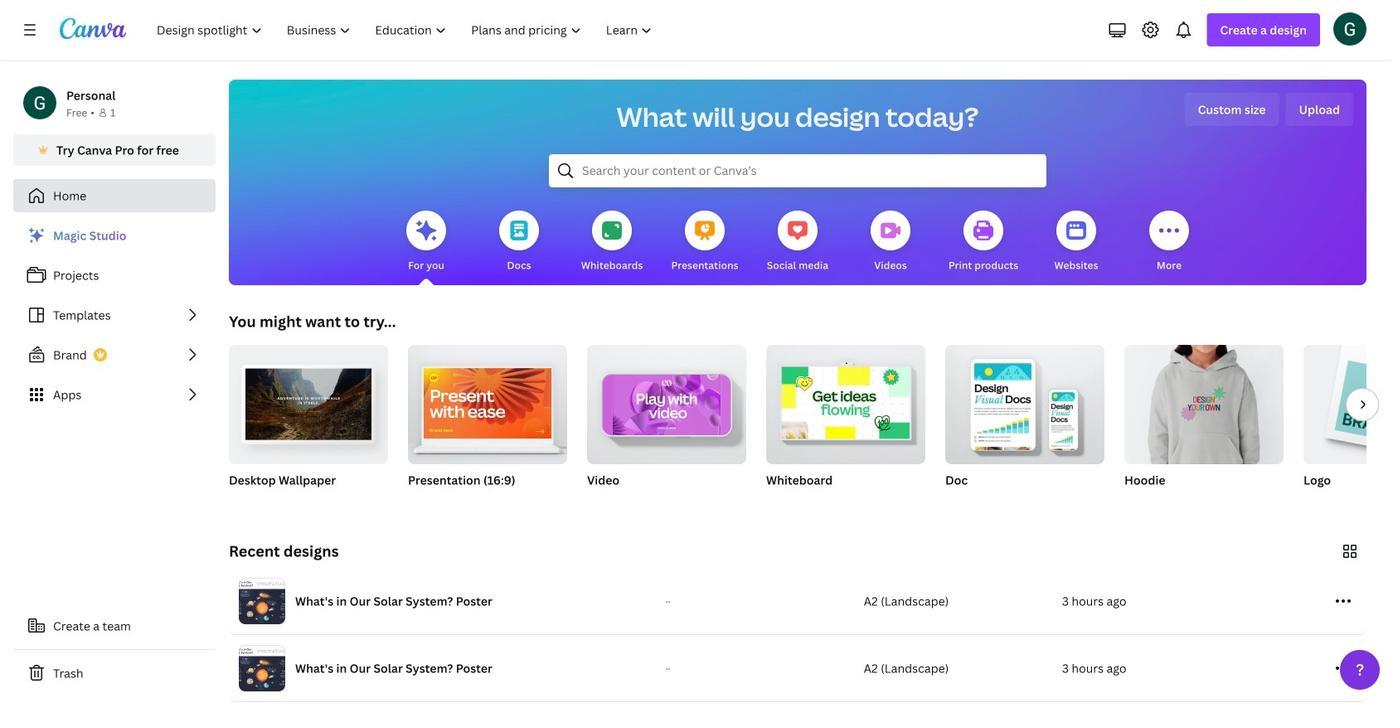 Task type: vqa. For each thing, say whether or not it's contained in the screenshot.
Search search box on the top of the page
yes



Task type: locate. For each thing, give the bounding box(es) containing it.
list
[[13, 219, 216, 411]]

group
[[229, 338, 388, 509], [229, 338, 388, 465], [408, 338, 567, 509], [408, 338, 567, 465], [587, 338, 747, 509], [587, 338, 747, 465], [766, 338, 926, 509], [766, 338, 926, 465], [946, 345, 1105, 509], [946, 345, 1105, 465], [1125, 345, 1284, 509], [1304, 345, 1394, 509]]

top level navigation element
[[146, 13, 666, 46]]

None search field
[[549, 154, 1047, 187]]

Search search field
[[582, 155, 1014, 187]]

greg robinson image
[[1334, 12, 1367, 45]]



